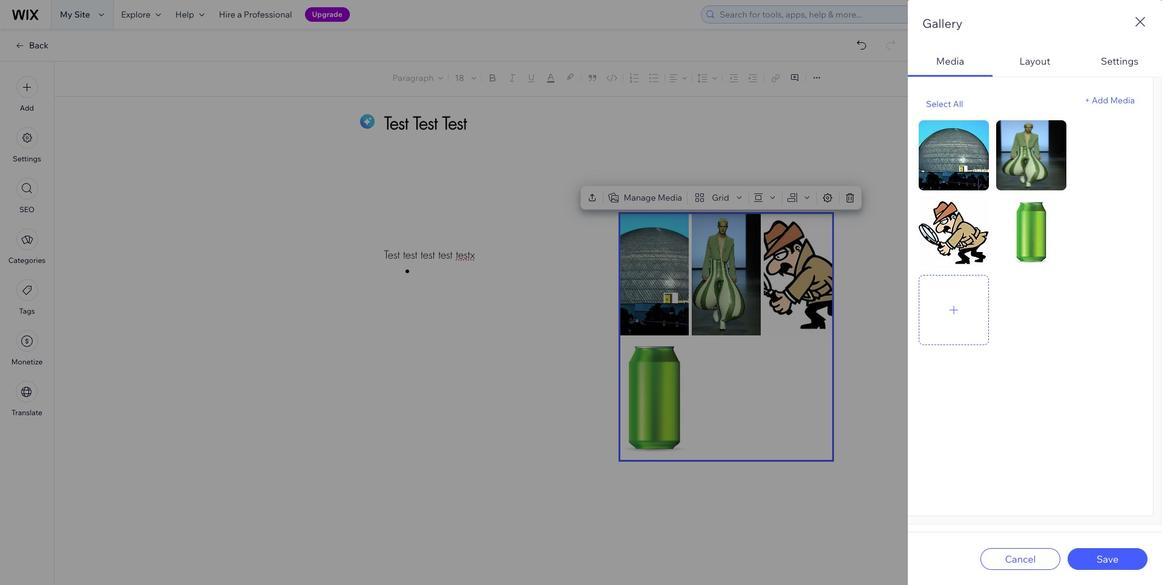 Task type: locate. For each thing, give the bounding box(es) containing it.
select all button
[[922, 91, 967, 117]]

0 horizontal spatial menu
[[0, 69, 54, 425]]

upgrade
[[312, 10, 342, 19]]

1 horizontal spatial media
[[936, 55, 964, 67]]

all
[[953, 99, 963, 110]]

tab list
[[908, 47, 1162, 525]]

0 horizontal spatial settings
[[13, 154, 41, 163]]

media right manage
[[658, 192, 682, 203]]

grid
[[712, 192, 729, 203]]

media
[[936, 55, 964, 67], [1110, 95, 1135, 106], [658, 192, 682, 203]]

manage
[[624, 192, 656, 203]]

Add a Catchy Title text field
[[384, 112, 818, 134]]

settings button up + add media
[[1077, 47, 1162, 77]]

2 horizontal spatial test
[[438, 248, 453, 262]]

settings up seo button
[[13, 154, 41, 163]]

settings button
[[1077, 47, 1162, 77], [13, 127, 41, 163]]

media down gallery
[[936, 55, 964, 67]]

tags button
[[16, 280, 38, 316]]

back button
[[15, 40, 49, 51]]

add inside button
[[20, 104, 34, 113]]

monetize
[[11, 358, 43, 367]]

settings inside button
[[1101, 55, 1139, 67]]

settings
[[1101, 55, 1139, 67], [13, 154, 41, 163]]

media inside tab panel
[[1110, 95, 1135, 106]]

media button
[[908, 47, 993, 77]]

0 horizontal spatial media
[[658, 192, 682, 203]]

+
[[1085, 95, 1090, 106]]

site
[[74, 9, 90, 20]]

cancel
[[1005, 554, 1036, 566]]

menu
[[0, 69, 54, 425], [922, 91, 1139, 117]]

translate
[[12, 409, 42, 418]]

gallery media management grid
[[915, 117, 1146, 346]]

settings button up seo button
[[13, 127, 41, 163]]

1 horizontal spatial test
[[421, 248, 435, 262]]

gallery item thumbnail image
[[919, 120, 989, 191], [996, 120, 1067, 191], [919, 198, 989, 268], [996, 198, 1067, 268]]

select
[[926, 99, 951, 110]]

1 vertical spatial settings button
[[13, 127, 41, 163]]

1 horizontal spatial settings
[[1101, 55, 1139, 67]]

help button
[[168, 0, 212, 29]]

menu containing + add media
[[922, 91, 1139, 117]]

0 vertical spatial settings
[[1101, 55, 1139, 67]]

notes button
[[1099, 71, 1148, 87]]

notes
[[1121, 74, 1144, 84]]

settings up notes button on the top
[[1101, 55, 1139, 67]]

0 horizontal spatial add
[[20, 104, 34, 113]]

add
[[1092, 95, 1108, 106], [20, 104, 34, 113]]

seo
[[19, 205, 35, 214]]

save button
[[1068, 549, 1148, 570]]

0 vertical spatial media
[[936, 55, 964, 67]]

Search for tools, apps, help & more... field
[[716, 6, 996, 23]]

1 horizontal spatial menu
[[922, 91, 1139, 117]]

paragraph button
[[390, 70, 446, 87]]

1 horizontal spatial add
[[1092, 95, 1108, 106]]

a
[[237, 9, 242, 20]]

monetize button
[[11, 330, 43, 367]]

test
[[403, 248, 417, 262], [421, 248, 435, 262], [438, 248, 453, 262]]

seo button
[[16, 178, 38, 214]]

1 test from the left
[[403, 248, 417, 262]]

my site
[[60, 9, 90, 20]]

test test test test testx
[[384, 248, 475, 262]]

tags
[[19, 307, 35, 316]]

paragraph
[[393, 73, 434, 84]]

0 horizontal spatial test
[[403, 248, 417, 262]]

1 vertical spatial settings
[[13, 154, 41, 163]]

hire a professional
[[219, 9, 292, 20]]

select all
[[926, 99, 963, 110]]

explore
[[121, 9, 151, 20]]

1 vertical spatial media
[[1110, 95, 1135, 106]]

2 horizontal spatial media
[[1110, 95, 1135, 106]]

professional
[[244, 9, 292, 20]]

media down notes button on the top
[[1110, 95, 1135, 106]]

0 vertical spatial settings button
[[1077, 47, 1162, 77]]



Task type: describe. For each thing, give the bounding box(es) containing it.
my
[[60, 9, 72, 20]]

add inside media tab panel
[[1092, 95, 1108, 106]]

categories
[[8, 256, 46, 265]]

help
[[175, 9, 194, 20]]

grid button
[[690, 189, 746, 206]]

+ add media
[[1085, 95, 1135, 106]]

hire
[[219, 9, 235, 20]]

cancel button
[[981, 549, 1060, 570]]

gallery
[[922, 16, 963, 31]]

layout
[[1020, 55, 1050, 67]]

layout button
[[993, 47, 1077, 77]]

menu containing add
[[0, 69, 54, 425]]

1 horizontal spatial settings button
[[1077, 47, 1162, 77]]

back
[[29, 40, 49, 51]]

upgrade button
[[305, 7, 350, 22]]

settings inside menu
[[13, 154, 41, 163]]

test
[[384, 248, 400, 262]]

upload media image
[[945, 302, 962, 319]]

media tab panel
[[908, 77, 1162, 525]]

2 test from the left
[[421, 248, 435, 262]]

categories button
[[8, 229, 46, 265]]

manage media
[[624, 192, 682, 203]]

translate button
[[12, 381, 42, 418]]

tab list containing media
[[908, 47, 1162, 525]]

manage media button
[[606, 189, 685, 206]]

2 vertical spatial media
[[658, 192, 682, 203]]

save
[[1097, 554, 1119, 566]]

testx
[[456, 248, 475, 262]]

add button
[[16, 76, 38, 113]]

hire a professional link
[[212, 0, 299, 29]]

3 test from the left
[[438, 248, 453, 262]]

menu inside media tab panel
[[922, 91, 1139, 117]]

0 horizontal spatial settings button
[[13, 127, 41, 163]]



Task type: vqa. For each thing, say whether or not it's contained in the screenshot.
SIDEBAR 'element'
no



